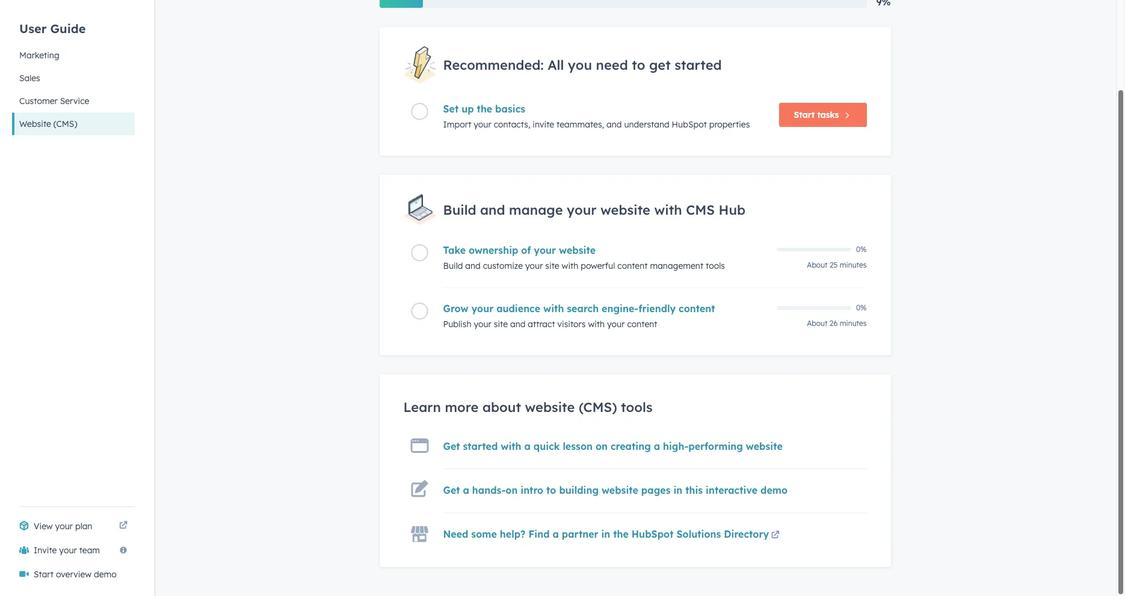Task type: describe. For each thing, give the bounding box(es) containing it.
set up the basics import your contacts, invite teammates, and understand hubspot properties
[[443, 103, 750, 130]]

hands-
[[472, 484, 506, 496]]

audience
[[496, 303, 540, 315]]

your right publish at the left bottom of the page
[[474, 319, 491, 330]]

with left cms
[[654, 201, 682, 218]]

26
[[830, 319, 838, 328]]

get
[[649, 57, 671, 73]]

high-
[[663, 440, 688, 452]]

cms
[[686, 201, 715, 218]]

grow your audience with search engine-friendly content button
[[443, 303, 769, 315]]

get a hands-on intro to building website pages in this interactive demo link
[[443, 484, 788, 496]]

your website (cms) tools progress progress bar
[[379, 0, 423, 8]]

hub
[[719, 201, 746, 218]]

invite
[[533, 119, 554, 130]]

sales
[[19, 73, 40, 84]]

need
[[596, 57, 628, 73]]

about 26 minutes
[[807, 319, 867, 328]]

management
[[650, 260, 703, 271]]

attract
[[528, 319, 555, 330]]

1 vertical spatial content
[[679, 303, 715, 315]]

with up attract
[[543, 303, 564, 315]]

user
[[19, 21, 47, 36]]

about
[[482, 399, 521, 416]]

building
[[559, 484, 599, 496]]

view your plan link
[[12, 514, 135, 538]]

need some help? find a partner in the hubspot solutions directory
[[443, 528, 769, 540]]

marketing
[[19, 50, 59, 61]]

start tasks button
[[779, 103, 867, 127]]

the inside set up the basics import your contacts, invite teammates, and understand hubspot properties
[[477, 103, 492, 115]]

view your plan
[[34, 521, 92, 532]]

website up the quick
[[525, 399, 575, 416]]

intro
[[521, 484, 543, 496]]

0% for take ownership of your website
[[856, 245, 867, 254]]

pages
[[641, 484, 671, 496]]

directory
[[724, 528, 769, 540]]

(cms) inside website (cms) button
[[53, 119, 77, 129]]

recommended:
[[443, 57, 544, 73]]

get started with a quick lesson on creating a high-performing website
[[443, 440, 783, 452]]

start tasks
[[794, 110, 839, 120]]

of
[[521, 244, 531, 256]]

build inside take ownership of your website build and customize your site with powerful content management tools
[[443, 260, 463, 271]]

take ownership of your website build and customize your site with powerful content management tools
[[443, 244, 725, 271]]

website up take ownership of your website button
[[600, 201, 650, 218]]

0 horizontal spatial on
[[506, 484, 518, 496]]

a right find
[[553, 528, 559, 540]]

invite
[[34, 545, 57, 556]]

user guide views element
[[12, 0, 135, 135]]

website left pages
[[602, 484, 638, 496]]

about for grow your audience with search engine-friendly content
[[807, 319, 828, 328]]

1 vertical spatial hubspot
[[632, 528, 674, 540]]

your left plan
[[55, 521, 73, 532]]

and inside set up the basics import your contacts, invite teammates, and understand hubspot properties
[[606, 119, 622, 130]]

your right of
[[534, 244, 556, 256]]

import
[[443, 119, 471, 130]]

contacts,
[[494, 119, 530, 130]]

website right the performing on the bottom right of page
[[746, 440, 783, 452]]

search
[[567, 303, 599, 315]]

grow
[[443, 303, 468, 315]]

team
[[79, 545, 100, 556]]

1 horizontal spatial on
[[596, 440, 608, 452]]

minutes for grow your audience with search engine-friendly content
[[840, 319, 867, 328]]

service
[[60, 96, 89, 106]]

invite your team button
[[12, 538, 135, 563]]

set up the basics button
[[443, 103, 769, 115]]

start overview demo
[[34, 569, 117, 580]]

basics
[[495, 103, 525, 115]]

and inside take ownership of your website build and customize your site with powerful content management tools
[[465, 260, 481, 271]]

user guide
[[19, 21, 86, 36]]

quick
[[534, 440, 560, 452]]

website (cms)
[[19, 119, 77, 129]]

0 horizontal spatial in
[[601, 528, 610, 540]]

with down grow your audience with search engine-friendly content button
[[588, 319, 605, 330]]

powerful
[[581, 260, 615, 271]]

your inside button
[[59, 545, 77, 556]]

all
[[548, 57, 564, 73]]

website inside take ownership of your website build and customize your site with powerful content management tools
[[559, 244, 596, 256]]

marketing button
[[12, 44, 135, 67]]

customer service button
[[12, 90, 135, 112]]

teammates,
[[557, 119, 604, 130]]

1 horizontal spatial demo
[[760, 484, 788, 496]]

get started with a quick lesson on creating a high-performing website link
[[443, 440, 783, 452]]

invite your team
[[34, 545, 100, 556]]

friendly
[[638, 303, 676, 315]]

about for take ownership of your website
[[807, 260, 828, 270]]

creating
[[611, 440, 651, 452]]

tools inside take ownership of your website build and customize your site with powerful content management tools
[[706, 260, 725, 271]]

find
[[529, 528, 550, 540]]

take
[[443, 244, 466, 256]]

some
[[471, 528, 497, 540]]



Task type: locate. For each thing, give the bounding box(es) containing it.
your down up
[[474, 119, 491, 130]]

1 vertical spatial in
[[601, 528, 610, 540]]

build
[[443, 201, 476, 218], [443, 260, 463, 271]]

1 vertical spatial tools
[[621, 399, 653, 416]]

1 vertical spatial started
[[463, 440, 498, 452]]

about
[[807, 260, 828, 270], [807, 319, 828, 328]]

get for get a hands-on intro to building website pages in this interactive demo
[[443, 484, 460, 496]]

website
[[600, 201, 650, 218], [559, 244, 596, 256], [525, 399, 575, 416], [746, 440, 783, 452], [602, 484, 638, 496]]

get down more
[[443, 440, 460, 452]]

demo down team
[[94, 569, 117, 580]]

with inside take ownership of your website build and customize your site with powerful content management tools
[[562, 260, 578, 271]]

engine-
[[602, 303, 638, 315]]

1 vertical spatial the
[[613, 528, 629, 540]]

on left intro
[[506, 484, 518, 496]]

hubspot left properties at the top
[[672, 119, 707, 130]]

to left get
[[632, 57, 645, 73]]

0 vertical spatial get
[[443, 440, 460, 452]]

in left this
[[673, 484, 682, 496]]

start down invite
[[34, 569, 54, 580]]

2 0% from the top
[[856, 303, 867, 312]]

minutes right 25
[[840, 260, 867, 270]]

start overview demo link
[[12, 563, 135, 587]]

0 horizontal spatial to
[[546, 484, 556, 496]]

to
[[632, 57, 645, 73], [546, 484, 556, 496]]

lesson
[[563, 440, 593, 452]]

recommended: all you need to get started
[[443, 57, 722, 73]]

on
[[596, 440, 608, 452], [506, 484, 518, 496]]

minutes for take ownership of your website
[[840, 260, 867, 270]]

tools right management
[[706, 260, 725, 271]]

2 build from the top
[[443, 260, 463, 271]]

(cms) down customer service button
[[53, 119, 77, 129]]

1 horizontal spatial site
[[545, 260, 559, 271]]

1 horizontal spatial the
[[613, 528, 629, 540]]

0 vertical spatial in
[[673, 484, 682, 496]]

your
[[474, 119, 491, 130], [567, 201, 597, 218], [534, 244, 556, 256], [525, 260, 543, 271], [471, 303, 494, 315], [474, 319, 491, 330], [607, 319, 625, 330], [55, 521, 73, 532], [59, 545, 77, 556]]

1 vertical spatial demo
[[94, 569, 117, 580]]

demo right interactive
[[760, 484, 788, 496]]

publish
[[443, 319, 471, 330]]

content down the friendly
[[627, 319, 657, 330]]

to right intro
[[546, 484, 556, 496]]

your right manage
[[567, 201, 597, 218]]

0 vertical spatial started
[[675, 57, 722, 73]]

solutions
[[676, 528, 721, 540]]

link opens in a new window image
[[119, 519, 128, 534], [771, 529, 780, 543], [771, 531, 780, 540]]

0 vertical spatial content
[[617, 260, 648, 271]]

1 build from the top
[[443, 201, 476, 218]]

started right get
[[675, 57, 722, 73]]

the
[[477, 103, 492, 115], [613, 528, 629, 540]]

0 horizontal spatial site
[[494, 319, 508, 330]]

in right partner
[[601, 528, 610, 540]]

get for get started with a quick lesson on creating a high-performing website
[[443, 440, 460, 452]]

plan
[[75, 521, 92, 532]]

1 vertical spatial (cms)
[[579, 399, 617, 416]]

demo
[[760, 484, 788, 496], [94, 569, 117, 580]]

sales button
[[12, 67, 135, 90]]

0 horizontal spatial tools
[[621, 399, 653, 416]]

1 vertical spatial minutes
[[840, 319, 867, 328]]

0 vertical spatial on
[[596, 440, 608, 452]]

tasks
[[817, 110, 839, 120]]

set
[[443, 103, 459, 115]]

overview
[[56, 569, 91, 580]]

1 vertical spatial on
[[506, 484, 518, 496]]

hubspot
[[672, 119, 707, 130], [632, 528, 674, 540]]

site inside grow your audience with search engine-friendly content publish your site and attract visitors with your content
[[494, 319, 508, 330]]

0% for grow your audience with search engine-friendly content
[[856, 303, 867, 312]]

content inside take ownership of your website build and customize your site with powerful content management tools
[[617, 260, 648, 271]]

tools up creating
[[621, 399, 653, 416]]

need
[[443, 528, 468, 540]]

0 vertical spatial the
[[477, 103, 492, 115]]

your down engine-
[[607, 319, 625, 330]]

and down the set up the basics button
[[606, 119, 622, 130]]

and down take
[[465, 260, 481, 271]]

learn
[[403, 399, 441, 416]]

help?
[[500, 528, 526, 540]]

0% up about 25 minutes
[[856, 245, 867, 254]]

visitors
[[557, 319, 586, 330]]

this
[[685, 484, 703, 496]]

customer service
[[19, 96, 89, 106]]

and inside grow your audience with search engine-friendly content publish your site and attract visitors with your content
[[510, 319, 526, 330]]

0 vertical spatial (cms)
[[53, 119, 77, 129]]

1 vertical spatial site
[[494, 319, 508, 330]]

in
[[673, 484, 682, 496], [601, 528, 610, 540]]

a left "hands-"
[[463, 484, 469, 496]]

start for start overview demo
[[34, 569, 54, 580]]

and down audience
[[510, 319, 526, 330]]

link opens in a new window image inside view your plan link
[[119, 519, 128, 534]]

1 vertical spatial start
[[34, 569, 54, 580]]

content
[[617, 260, 648, 271], [679, 303, 715, 315], [627, 319, 657, 330]]

properties
[[709, 119, 750, 130]]

hubspot down pages
[[632, 528, 674, 540]]

learn more about website (cms) tools
[[403, 399, 653, 416]]

customize
[[483, 260, 523, 271]]

website up powerful
[[559, 244, 596, 256]]

up
[[462, 103, 474, 115]]

your down of
[[525, 260, 543, 271]]

get
[[443, 440, 460, 452], [443, 484, 460, 496]]

more
[[445, 399, 479, 416]]

1 get from the top
[[443, 440, 460, 452]]

site
[[545, 260, 559, 271], [494, 319, 508, 330]]

your left team
[[59, 545, 77, 556]]

with
[[654, 201, 682, 218], [562, 260, 578, 271], [543, 303, 564, 315], [588, 319, 605, 330], [501, 440, 521, 452]]

(cms) up get started with a quick lesson on creating a high-performing website link
[[579, 399, 617, 416]]

1 minutes from the top
[[840, 260, 867, 270]]

25
[[830, 260, 838, 270]]

0 vertical spatial demo
[[760, 484, 788, 496]]

1 vertical spatial to
[[546, 484, 556, 496]]

0 vertical spatial tools
[[706, 260, 725, 271]]

(cms)
[[53, 119, 77, 129], [579, 399, 617, 416]]

build and manage your website with cms hub
[[443, 201, 746, 218]]

started down more
[[463, 440, 498, 452]]

customer
[[19, 96, 58, 106]]

0 vertical spatial hubspot
[[672, 119, 707, 130]]

and up ownership
[[480, 201, 505, 218]]

hubspot inside set up the basics import your contacts, invite teammates, and understand hubspot properties
[[672, 119, 707, 130]]

0% up about 26 minutes
[[856, 303, 867, 312]]

1 vertical spatial about
[[807, 319, 828, 328]]

2 minutes from the top
[[840, 319, 867, 328]]

your right grow
[[471, 303, 494, 315]]

site inside take ownership of your website build and customize your site with powerful content management tools
[[545, 260, 559, 271]]

the right up
[[477, 103, 492, 115]]

get left "hands-"
[[443, 484, 460, 496]]

about left 26
[[807, 319, 828, 328]]

website (cms) button
[[12, 112, 135, 135]]

understand
[[624, 119, 669, 130]]

take ownership of your website button
[[443, 244, 769, 256]]

you
[[568, 57, 592, 73]]

a left the quick
[[524, 440, 531, 452]]

site left powerful
[[545, 260, 559, 271]]

0%
[[856, 245, 867, 254], [856, 303, 867, 312]]

start inside start overview demo link
[[34, 569, 54, 580]]

0 vertical spatial minutes
[[840, 260, 867, 270]]

1 0% from the top
[[856, 245, 867, 254]]

0 vertical spatial start
[[794, 110, 815, 120]]

1 horizontal spatial started
[[675, 57, 722, 73]]

0 vertical spatial site
[[545, 260, 559, 271]]

build down take
[[443, 260, 463, 271]]

2 about from the top
[[807, 319, 828, 328]]

website
[[19, 119, 51, 129]]

1 vertical spatial 0%
[[856, 303, 867, 312]]

partner
[[562, 528, 598, 540]]

with left the quick
[[501, 440, 521, 452]]

manage
[[509, 201, 563, 218]]

minutes right 26
[[840, 319, 867, 328]]

start for start tasks
[[794, 110, 815, 120]]

ownership
[[469, 244, 518, 256]]

performing
[[688, 440, 743, 452]]

0 horizontal spatial demo
[[94, 569, 117, 580]]

1 horizontal spatial to
[[632, 57, 645, 73]]

2 vertical spatial content
[[627, 319, 657, 330]]

about 25 minutes
[[807, 260, 867, 270]]

0 vertical spatial to
[[632, 57, 645, 73]]

your inside set up the basics import your contacts, invite teammates, and understand hubspot properties
[[474, 119, 491, 130]]

2 get from the top
[[443, 484, 460, 496]]

link opens in a new window image
[[119, 522, 128, 531]]

start
[[794, 110, 815, 120], [34, 569, 54, 580]]

start left tasks
[[794, 110, 815, 120]]

1 vertical spatial build
[[443, 260, 463, 271]]

on right lesson
[[596, 440, 608, 452]]

start inside start tasks button
[[794, 110, 815, 120]]

0 horizontal spatial (cms)
[[53, 119, 77, 129]]

interactive
[[706, 484, 758, 496]]

1 horizontal spatial start
[[794, 110, 815, 120]]

tools
[[706, 260, 725, 271], [621, 399, 653, 416]]

content right the friendly
[[679, 303, 715, 315]]

1 horizontal spatial (cms)
[[579, 399, 617, 416]]

and
[[606, 119, 622, 130], [480, 201, 505, 218], [465, 260, 481, 271], [510, 319, 526, 330]]

1 about from the top
[[807, 260, 828, 270]]

0 vertical spatial build
[[443, 201, 476, 218]]

guide
[[50, 21, 86, 36]]

content down take ownership of your website button
[[617, 260, 648, 271]]

1 vertical spatial get
[[443, 484, 460, 496]]

0 horizontal spatial start
[[34, 569, 54, 580]]

started
[[675, 57, 722, 73], [463, 440, 498, 452]]

a left the high-
[[654, 440, 660, 452]]

0 vertical spatial 0%
[[856, 245, 867, 254]]

about left 25
[[807, 260, 828, 270]]

0 horizontal spatial started
[[463, 440, 498, 452]]

1 horizontal spatial in
[[673, 484, 682, 496]]

need some help? find a partner in the hubspot solutions directory link
[[443, 528, 782, 543]]

view
[[34, 521, 53, 532]]

0 horizontal spatial the
[[477, 103, 492, 115]]

build up take
[[443, 201, 476, 218]]

1 horizontal spatial tools
[[706, 260, 725, 271]]

grow your audience with search engine-friendly content publish your site and attract visitors with your content
[[443, 303, 715, 330]]

with left powerful
[[562, 260, 578, 271]]

the right partner
[[613, 528, 629, 540]]

site down audience
[[494, 319, 508, 330]]

get a hands-on intro to building website pages in this interactive demo
[[443, 484, 788, 496]]

0 vertical spatial about
[[807, 260, 828, 270]]



Task type: vqa. For each thing, say whether or not it's contained in the screenshot.
Tickets DROPDOWN BUTTON
no



